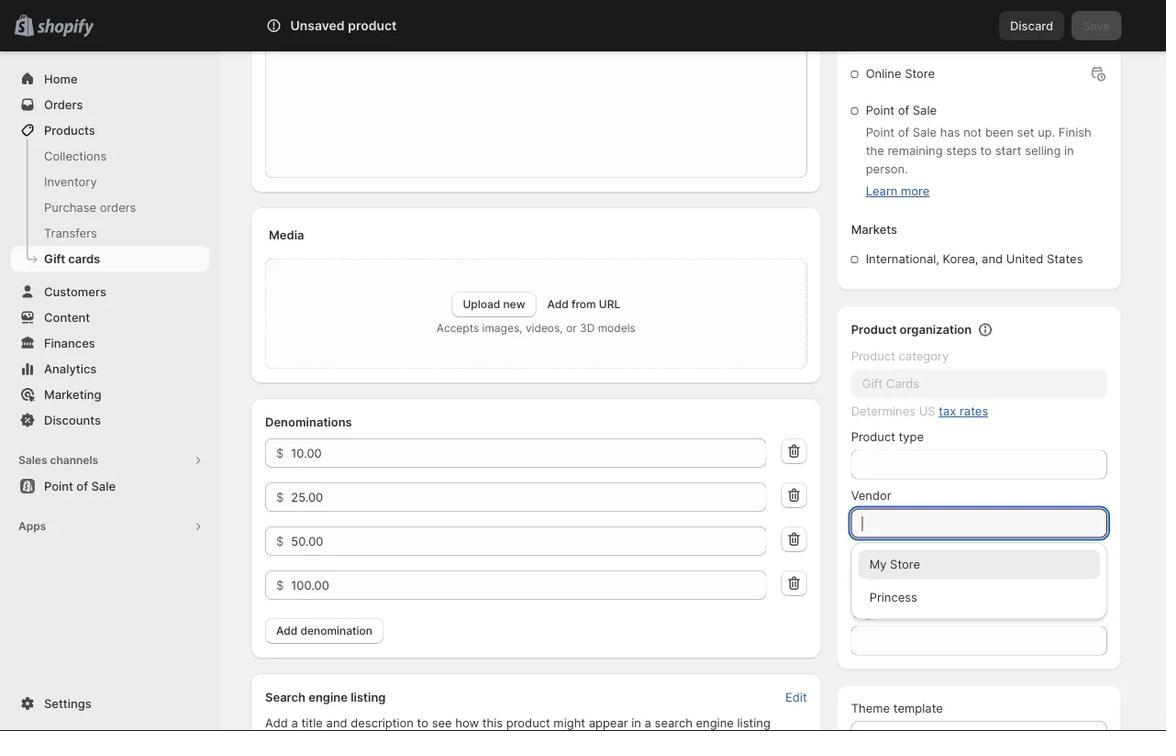 Task type: vqa. For each thing, say whether or not it's contained in the screenshot.
sales channels to the bottom
yes



Task type: locate. For each thing, give the bounding box(es) containing it.
2 product from the top
[[852, 349, 896, 364]]

0 horizontal spatial sales channels
[[18, 454, 98, 467]]

point of sale down online store
[[866, 103, 937, 118]]

1 vertical spatial store
[[891, 558, 921, 572]]

of inside point of sale has not been set up. finish the remaining steps to start selling in person. learn more
[[899, 125, 910, 140]]

theme template
[[852, 702, 944, 716]]

in
[[1065, 144, 1075, 158], [632, 716, 642, 730]]

settings link
[[11, 691, 209, 717]]

0 vertical spatial search
[[340, 18, 379, 33]]

a left title
[[292, 716, 298, 730]]

1 vertical spatial of
[[899, 125, 910, 140]]

online
[[866, 67, 902, 81]]

1 vertical spatial collections
[[852, 548, 914, 562]]

1 horizontal spatial a
[[645, 716, 652, 730]]

and
[[983, 252, 1004, 266], [326, 716, 348, 730]]

product down determines
[[852, 430, 896, 444]]

international, korea, and united states
[[866, 252, 1084, 266]]

princess
[[870, 591, 918, 605]]

point of sale down sales channels button
[[44, 479, 116, 494]]

add
[[548, 298, 569, 311], [276, 625, 298, 638], [265, 716, 288, 730]]

1 horizontal spatial and
[[983, 252, 1004, 266]]

2 $ text field from the top
[[291, 527, 767, 556]]

2 $ from the top
[[276, 490, 284, 505]]

save
[[1084, 18, 1111, 33]]

point up the at the top
[[866, 125, 895, 140]]

add for add from url
[[548, 298, 569, 311]]

$
[[276, 446, 284, 460], [276, 490, 284, 505], [276, 534, 284, 549], [276, 578, 284, 593]]

unsaved product
[[291, 18, 397, 34]]

channels down discounts
[[50, 454, 98, 467]]

$ for first $ text field from the bottom
[[276, 578, 284, 593]]

steps
[[947, 144, 978, 158]]

in right "appear" on the bottom right of the page
[[632, 716, 642, 730]]

store
[[905, 67, 936, 81], [891, 558, 921, 572]]

online store
[[866, 67, 936, 81]]

united
[[1007, 252, 1044, 266]]

0 vertical spatial channels
[[886, 37, 937, 51]]

type
[[899, 430, 925, 444]]

1 $ from the top
[[276, 446, 284, 460]]

product right unsaved
[[348, 18, 397, 34]]

2 vertical spatial of
[[77, 479, 88, 494]]

of down sales channels button
[[77, 479, 88, 494]]

images,
[[483, 322, 523, 335]]

upload
[[463, 298, 501, 311]]

sales channels
[[852, 37, 937, 51], [18, 454, 98, 467]]

in inside point of sale has not been set up. finish the remaining steps to start selling in person. learn more
[[1065, 144, 1075, 158]]

sale
[[913, 103, 937, 118], [913, 125, 937, 140], [91, 479, 116, 494]]

1 vertical spatial product
[[507, 716, 551, 730]]

search engine listing
[[265, 690, 386, 705]]

tags
[[852, 606, 879, 621]]

of down online store
[[899, 103, 910, 118]]

add inside add denomination button
[[276, 625, 298, 638]]

rates
[[960, 404, 989, 419]]

0 vertical spatial product
[[852, 323, 897, 337]]

1 vertical spatial sale
[[913, 125, 937, 140]]

search for search engine listing
[[265, 690, 306, 705]]

1 vertical spatial engine
[[696, 716, 734, 730]]

2 vertical spatial add
[[265, 716, 288, 730]]

$ text field
[[291, 483, 767, 512]]

0 horizontal spatial listing
[[351, 690, 386, 705]]

channels up online store
[[886, 37, 937, 51]]

store right my
[[891, 558, 921, 572]]

engine
[[309, 690, 348, 705], [696, 716, 734, 730]]

0 vertical spatial product
[[348, 18, 397, 34]]

1 vertical spatial sales channels
[[18, 454, 98, 467]]

Vendor text field
[[852, 509, 1108, 539]]

point inside point of sale has not been set up. finish the remaining steps to start selling in person. learn more
[[866, 125, 895, 140]]

upload new button
[[452, 292, 537, 318]]

store for online store
[[905, 67, 936, 81]]

product right this
[[507, 716, 551, 730]]

1 horizontal spatial to
[[981, 144, 993, 158]]

3 $ from the top
[[276, 534, 284, 549]]

collections up princess
[[852, 548, 914, 562]]

engine up title
[[309, 690, 348, 705]]

engine right search
[[696, 716, 734, 730]]

1 horizontal spatial sales
[[852, 37, 883, 51]]

store for my store
[[891, 558, 921, 572]]

point inside 'button'
[[44, 479, 73, 494]]

point of sale inside 'button'
[[44, 479, 116, 494]]

0 vertical spatial add
[[548, 298, 569, 311]]

2 vertical spatial point
[[44, 479, 73, 494]]

0 horizontal spatial sales
[[18, 454, 47, 467]]

to left see
[[417, 716, 429, 730]]

of up remaining
[[899, 125, 910, 140]]

see
[[432, 716, 452, 730]]

sales down discounts
[[18, 454, 47, 467]]

to left start
[[981, 144, 993, 158]]

0 horizontal spatial and
[[326, 716, 348, 730]]

1 vertical spatial in
[[632, 716, 642, 730]]

add left from
[[548, 298, 569, 311]]

1 vertical spatial product
[[852, 349, 896, 364]]

point up apps at the left of page
[[44, 479, 73, 494]]

1 vertical spatial sales
[[18, 454, 47, 467]]

Product type text field
[[852, 450, 1108, 480]]

Product category text field
[[852, 370, 1108, 399]]

products link
[[11, 118, 209, 143]]

0 horizontal spatial collections
[[44, 149, 107, 163]]

1 vertical spatial point of sale
[[44, 479, 116, 494]]

0 vertical spatial and
[[983, 252, 1004, 266]]

1 horizontal spatial in
[[1065, 144, 1075, 158]]

store inside my store option
[[891, 558, 921, 572]]

1 horizontal spatial search
[[340, 18, 379, 33]]

a
[[292, 716, 298, 730], [645, 716, 652, 730]]

0 horizontal spatial point of sale
[[44, 479, 116, 494]]

0 horizontal spatial to
[[417, 716, 429, 730]]

1 product from the top
[[852, 323, 897, 337]]

discard
[[1011, 18, 1054, 33]]

not
[[964, 125, 983, 140]]

0 horizontal spatial product
[[348, 18, 397, 34]]

organization
[[900, 323, 973, 337]]

content link
[[11, 305, 209, 331]]

finances
[[44, 336, 95, 350]]

3 product from the top
[[852, 430, 896, 444]]

1 vertical spatial point
[[866, 125, 895, 140]]

theme
[[852, 702, 891, 716]]

settings
[[44, 697, 92, 711]]

collections up inventory
[[44, 149, 107, 163]]

product down product organization
[[852, 349, 896, 364]]

collections link
[[11, 143, 209, 169]]

vendor
[[852, 489, 892, 503]]

gift cards
[[44, 252, 100, 266]]

1 horizontal spatial channels
[[886, 37, 937, 51]]

url
[[599, 298, 621, 311]]

1 vertical spatial $ text field
[[291, 527, 767, 556]]

0 vertical spatial engine
[[309, 690, 348, 705]]

search inside button
[[340, 18, 379, 33]]

point down online
[[866, 103, 895, 118]]

sales
[[852, 37, 883, 51], [18, 454, 47, 467]]

0 vertical spatial sales channels
[[852, 37, 937, 51]]

0 horizontal spatial in
[[632, 716, 642, 730]]

2 vertical spatial $ text field
[[291, 571, 767, 600]]

1 vertical spatial search
[[265, 690, 306, 705]]

orders
[[100, 200, 136, 214]]

markets
[[852, 223, 898, 237]]

products
[[44, 123, 95, 137]]

point of sale link
[[11, 474, 209, 499]]

in down finish
[[1065, 144, 1075, 158]]

1 vertical spatial listing
[[738, 716, 771, 730]]

$ text field
[[291, 439, 767, 468], [291, 527, 767, 556], [291, 571, 767, 600]]

search for search
[[340, 18, 379, 33]]

listing
[[351, 690, 386, 705], [738, 716, 771, 730]]

korea,
[[943, 252, 979, 266]]

2 vertical spatial sale
[[91, 479, 116, 494]]

0 vertical spatial sales
[[852, 37, 883, 51]]

0 horizontal spatial a
[[292, 716, 298, 730]]

sales channels up online store
[[852, 37, 937, 51]]

inventory link
[[11, 169, 209, 195]]

listing right search
[[738, 716, 771, 730]]

2 vertical spatial product
[[852, 430, 896, 444]]

from
[[572, 298, 597, 311]]

0 vertical spatial of
[[899, 103, 910, 118]]

0 vertical spatial to
[[981, 144, 993, 158]]

add left denomination
[[276, 625, 298, 638]]

discounts link
[[11, 408, 209, 433]]

marketing link
[[11, 382, 209, 408]]

store right online
[[905, 67, 936, 81]]

sales up online
[[852, 37, 883, 51]]

add for add a title and description to see how this product might appear in a search engine listing
[[265, 716, 288, 730]]

1 vertical spatial channels
[[50, 454, 98, 467]]

add left title
[[265, 716, 288, 730]]

1 vertical spatial add
[[276, 625, 298, 638]]

1 horizontal spatial point of sale
[[866, 103, 937, 118]]

product up product category
[[852, 323, 897, 337]]

analytics
[[44, 362, 97, 376]]

media
[[269, 228, 304, 242]]

sales channels down discounts
[[18, 454, 98, 467]]

determines
[[852, 404, 916, 419]]

tax
[[940, 404, 957, 419]]

product for product type
[[852, 430, 896, 444]]

gift cards link
[[11, 246, 209, 272]]

a left search
[[645, 716, 652, 730]]

listing up description at the bottom left
[[351, 690, 386, 705]]

0 vertical spatial point of sale
[[866, 103, 937, 118]]

sales channels inside button
[[18, 454, 98, 467]]

0 horizontal spatial channels
[[50, 454, 98, 467]]

and right korea,
[[983, 252, 1004, 266]]

0 vertical spatial $ text field
[[291, 439, 767, 468]]

0 vertical spatial store
[[905, 67, 936, 81]]

and right title
[[326, 716, 348, 730]]

learn more link
[[866, 184, 930, 198]]

0 horizontal spatial search
[[265, 690, 306, 705]]

0 vertical spatial in
[[1065, 144, 1075, 158]]

Tags text field
[[852, 627, 1108, 656]]

3 $ text field from the top
[[291, 571, 767, 600]]

4 $ from the top
[[276, 578, 284, 593]]

to
[[981, 144, 993, 158], [417, 716, 429, 730]]

content
[[44, 310, 90, 325]]

up.
[[1039, 125, 1056, 140]]

us
[[920, 404, 936, 419]]

1 vertical spatial and
[[326, 716, 348, 730]]



Task type: describe. For each thing, give the bounding box(es) containing it.
point of sale has not been set up. finish the remaining steps to start selling in person. learn more
[[866, 125, 1092, 198]]

0 vertical spatial listing
[[351, 690, 386, 705]]

inventory
[[44, 174, 97, 189]]

product category
[[852, 349, 950, 364]]

product for product organization
[[852, 323, 897, 337]]

apps button
[[11, 514, 209, 540]]

1 vertical spatial to
[[417, 716, 429, 730]]

person.
[[866, 162, 909, 176]]

0 horizontal spatial engine
[[309, 690, 348, 705]]

shopify image
[[37, 19, 94, 37]]

add a title and description to see how this product might appear in a search engine listing
[[265, 716, 771, 730]]

international,
[[866, 252, 940, 266]]

template
[[894, 702, 944, 716]]

more
[[902, 184, 930, 198]]

has
[[941, 125, 961, 140]]

or
[[567, 322, 577, 335]]

edit button
[[775, 685, 819, 711]]

customers
[[44, 285, 106, 299]]

vendor list box
[[852, 550, 1108, 613]]

determines us tax rates
[[852, 404, 989, 419]]

orders
[[44, 97, 83, 112]]

sales inside button
[[18, 454, 47, 467]]

my
[[870, 558, 887, 572]]

upload new
[[463, 298, 526, 311]]

1 horizontal spatial collections
[[852, 548, 914, 562]]

sales channels button
[[11, 448, 209, 474]]

point of sale button
[[0, 474, 220, 499]]

tax rates link
[[940, 404, 989, 419]]

set
[[1018, 125, 1035, 140]]

to inside point of sale has not been set up. finish the remaining steps to start selling in person. learn more
[[981, 144, 993, 158]]

appear
[[589, 716, 629, 730]]

marketing
[[44, 387, 101, 402]]

1 $ text field from the top
[[291, 439, 767, 468]]

3d
[[580, 322, 595, 335]]

description
[[351, 716, 414, 730]]

$ for $ text box at the bottom
[[276, 490, 284, 505]]

$ for first $ text field from the top
[[276, 446, 284, 460]]

analytics link
[[11, 356, 209, 382]]

2 a from the left
[[645, 716, 652, 730]]

home
[[44, 72, 78, 86]]

transfers link
[[11, 220, 209, 246]]

sale inside 'button'
[[91, 479, 116, 494]]

sale inside point of sale has not been set up. finish the remaining steps to start selling in person. learn more
[[913, 125, 937, 140]]

how
[[456, 716, 479, 730]]

1 horizontal spatial listing
[[738, 716, 771, 730]]

customers link
[[11, 279, 209, 305]]

product for product category
[[852, 349, 896, 364]]

been
[[986, 125, 1014, 140]]

this
[[483, 716, 503, 730]]

add denomination
[[276, 625, 373, 638]]

add denomination button
[[265, 619, 384, 645]]

discard button
[[1000, 11, 1065, 40]]

save button
[[1073, 11, 1122, 40]]

0 vertical spatial point
[[866, 103, 895, 118]]

purchase orders link
[[11, 195, 209, 220]]

learn
[[866, 184, 898, 198]]

apps
[[18, 520, 46, 533]]

1 horizontal spatial product
[[507, 716, 551, 730]]

1 a from the left
[[292, 716, 298, 730]]

denomination
[[301, 625, 373, 638]]

0 vertical spatial collections
[[44, 149, 107, 163]]

models
[[598, 322, 636, 335]]

edit
[[786, 690, 808, 705]]

unsaved
[[291, 18, 345, 34]]

cards
[[68, 252, 100, 266]]

remaining
[[888, 144, 943, 158]]

product type
[[852, 430, 925, 444]]

my store option
[[852, 550, 1108, 580]]

1 horizontal spatial sales channels
[[852, 37, 937, 51]]

1 horizontal spatial engine
[[696, 716, 734, 730]]

states
[[1048, 252, 1084, 266]]

add from url
[[548, 298, 621, 311]]

finances link
[[11, 331, 209, 356]]

discounts
[[44, 413, 101, 427]]

of inside 'button'
[[77, 479, 88, 494]]

channels inside sales channels button
[[50, 454, 98, 467]]

add for add denomination
[[276, 625, 298, 638]]

selling
[[1026, 144, 1062, 158]]

0 vertical spatial sale
[[913, 103, 937, 118]]

$ for 2nd $ text field from the bottom
[[276, 534, 284, 549]]

category
[[899, 349, 950, 364]]

accepts
[[437, 322, 479, 335]]

orders link
[[11, 92, 209, 118]]

finish
[[1059, 125, 1092, 140]]

title
[[302, 716, 323, 730]]

accepts images, videos, or 3d models
[[437, 322, 636, 335]]

add from url button
[[548, 298, 621, 311]]

videos,
[[526, 322, 563, 335]]

the
[[866, 144, 885, 158]]

transfers
[[44, 226, 97, 240]]

start
[[996, 144, 1022, 158]]

purchase orders
[[44, 200, 136, 214]]

search button
[[310, 11, 843, 40]]

home link
[[11, 66, 209, 92]]

purchase
[[44, 200, 96, 214]]

product organization
[[852, 323, 973, 337]]



